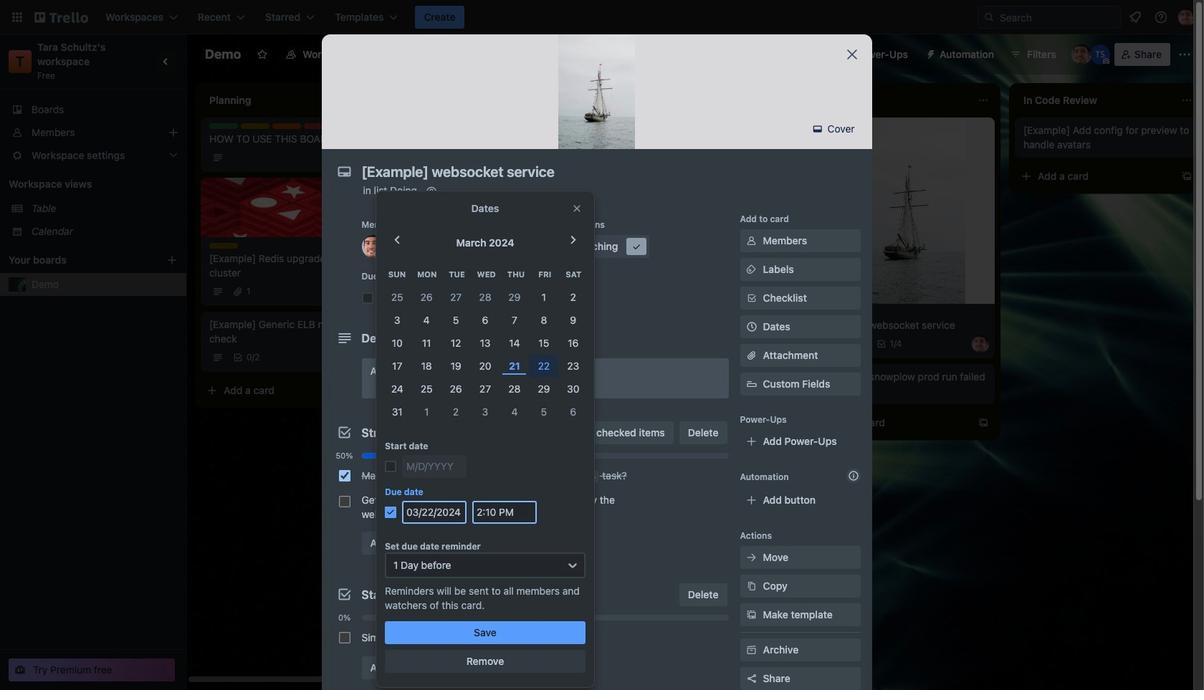 Task type: vqa. For each thing, say whether or not it's contained in the screenshot.
the "Education"
no



Task type: describe. For each thing, give the bounding box(es) containing it.
1 vertical spatial create from template… image
[[367, 385, 379, 396]]

6 row from the top
[[383, 378, 588, 401]]

color: orange, title: "manual deploy steps" element
[[272, 123, 301, 129]]

show menu image
[[1178, 47, 1192, 62]]

primary element
[[0, 0, 1204, 34]]

your boards with 1 items element
[[9, 252, 145, 269]]

2 row from the top
[[383, 286, 588, 309]]

color: red, title: "unshippable!" element
[[304, 123, 333, 129]]

2 vertical spatial james peterson (jamespeterson93) image
[[972, 336, 989, 353]]

M/D/YYYY text field
[[402, 455, 467, 478]]

0 horizontal spatial james peterson (jamespeterson93) image
[[362, 235, 385, 258]]

Search field
[[978, 6, 1121, 29]]

switch to… image
[[10, 10, 24, 24]]

0 notifications image
[[1127, 9, 1144, 26]]

open information menu image
[[1154, 10, 1169, 24]]

search image
[[984, 11, 995, 23]]

james peterson (jamespeterson93) image
[[1179, 9, 1196, 26]]

add members to card image
[[393, 239, 405, 254]]

color: green, title: "verified in staging" element
[[209, 123, 238, 129]]



Task type: locate. For each thing, give the bounding box(es) containing it.
Board name text field
[[198, 43, 248, 66]]

create from template… image
[[1182, 171, 1193, 182], [367, 385, 379, 396]]

0 horizontal spatial create from template… image
[[367, 385, 379, 396]]

group
[[333, 463, 729, 526]]

Mark due date as complete checkbox
[[362, 293, 373, 304]]

1 horizontal spatial james peterson (jamespeterson93) image
[[972, 336, 989, 353]]

create from template… image
[[978, 417, 989, 429]]

cell
[[383, 286, 412, 309], [412, 286, 441, 309], [441, 286, 471, 309], [471, 286, 500, 309], [500, 286, 529, 309], [529, 286, 559, 309], [559, 286, 588, 309], [383, 309, 412, 332], [412, 309, 441, 332], [441, 309, 471, 332], [471, 309, 500, 332], [500, 309, 529, 332], [529, 309, 559, 332], [559, 309, 588, 332], [383, 332, 412, 355], [412, 332, 441, 355], [441, 332, 471, 355], [471, 332, 500, 355], [500, 332, 529, 355], [529, 332, 559, 355], [559, 332, 588, 355], [383, 355, 412, 378], [412, 355, 441, 378], [441, 355, 471, 378], [471, 355, 500, 378], [500, 355, 529, 378], [529, 355, 559, 378], [559, 355, 588, 378], [383, 378, 412, 401], [412, 378, 441, 401], [441, 378, 471, 401], [471, 378, 500, 401], [500, 378, 529, 401], [529, 378, 559, 401], [559, 378, 588, 401], [383, 401, 412, 424], [412, 401, 441, 424], [441, 401, 471, 424], [471, 401, 500, 424], [500, 401, 529, 424], [529, 401, 559, 424], [559, 401, 588, 424]]

M/D/YYYY text field
[[402, 501, 467, 524]]

Add time text field
[[472, 501, 537, 524]]

2 horizontal spatial james peterson (jamespeterson93) image
[[1072, 44, 1092, 65]]

0 horizontal spatial color: yellow, title: "ready to merge" element
[[209, 243, 238, 249]]

4 row from the top
[[383, 332, 588, 355]]

grid
[[383, 263, 588, 424]]

1 horizontal spatial create from template… image
[[1182, 171, 1193, 182]]

add board image
[[166, 255, 178, 266]]

3 row from the top
[[383, 309, 588, 332]]

row group
[[383, 286, 588, 424]]

2 horizontal spatial color: yellow, title: "ready to merge" element
[[422, 235, 514, 258]]

sm image
[[920, 43, 940, 63], [424, 184, 439, 198], [745, 234, 759, 248], [555, 239, 569, 254], [745, 262, 759, 277], [745, 551, 759, 565], [745, 608, 759, 622]]

color: yellow, title: "ready to merge" element
[[241, 123, 270, 129], [422, 235, 514, 258], [209, 243, 238, 249]]

7 row from the top
[[383, 401, 588, 424]]

close dialog image
[[843, 46, 861, 63]]

5 row from the top
[[383, 355, 588, 378]]

1 vertical spatial james peterson (jamespeterson93) image
[[362, 235, 385, 258]]

star or unstar board image
[[257, 49, 268, 60]]

0 vertical spatial create from template… image
[[1182, 171, 1193, 182]]

None text field
[[355, 159, 828, 185]]

1 row from the top
[[383, 263, 588, 286]]

row
[[383, 263, 588, 286], [383, 286, 588, 309], [383, 309, 588, 332], [383, 332, 588, 355], [383, 355, 588, 378], [383, 378, 588, 401], [383, 401, 588, 424]]

close popover image
[[571, 203, 583, 214]]

tara schultz (taraschultz7) image
[[1090, 44, 1110, 65]]

sm image
[[811, 122, 825, 136], [630, 239, 644, 254], [745, 579, 759, 594], [745, 643, 759, 657]]

0 vertical spatial james peterson (jamespeterson93) image
[[1072, 44, 1092, 65]]

james peterson (jamespeterson93) image
[[1072, 44, 1092, 65], [362, 235, 385, 258], [972, 336, 989, 353]]

None checkbox
[[339, 496, 350, 508], [339, 632, 350, 644], [339, 496, 350, 508], [339, 632, 350, 644]]

1 horizontal spatial color: yellow, title: "ready to merge" element
[[241, 123, 270, 129]]

None checkbox
[[820, 336, 870, 353], [339, 470, 350, 482], [820, 336, 870, 353], [339, 470, 350, 482]]



